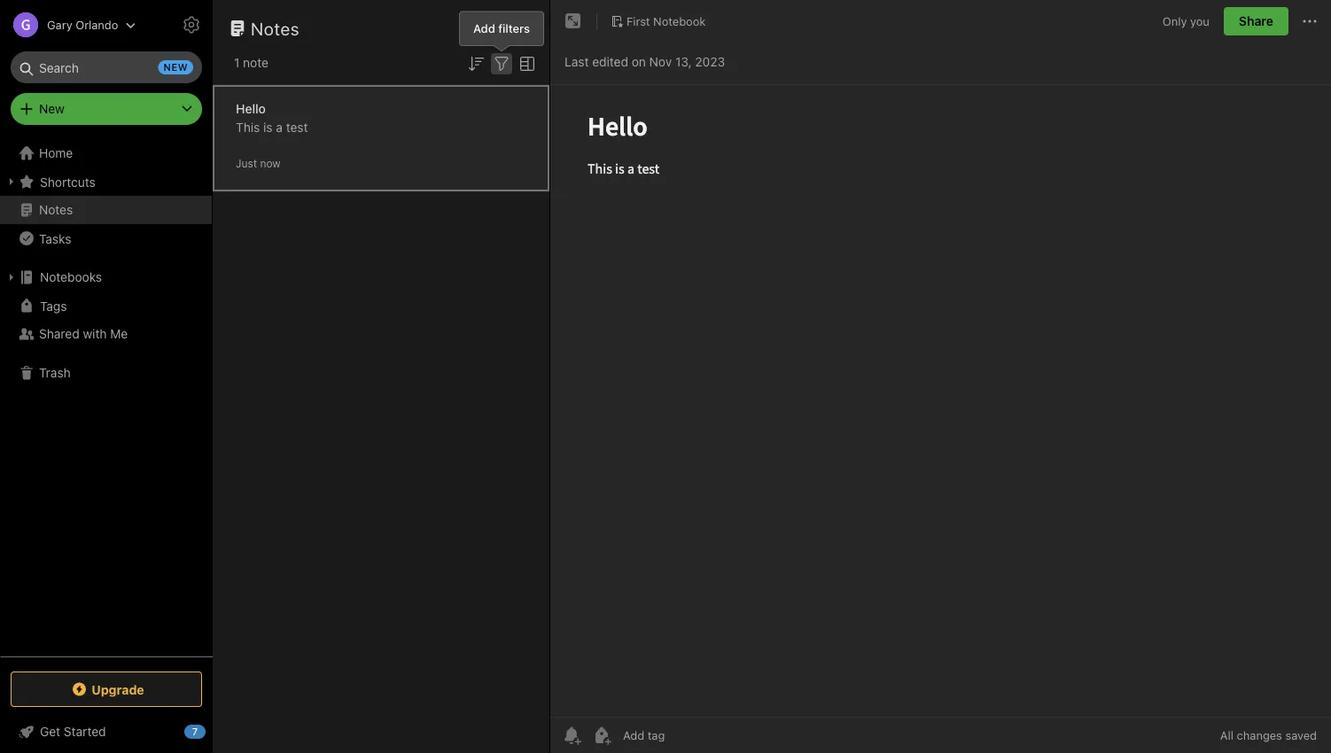 Task type: vqa. For each thing, say whether or not it's contained in the screenshot.
row group
no



Task type: locate. For each thing, give the bounding box(es) containing it.
nov
[[649, 55, 672, 69]]

Add tag field
[[621, 728, 754, 743]]

get
[[40, 724, 60, 739]]

all
[[1220, 729, 1234, 742]]

new button
[[11, 93, 202, 125]]

trash
[[39, 366, 71, 380]]

first notebook
[[627, 14, 706, 28]]

now
[[260, 157, 281, 170]]

me
[[110, 327, 128, 341]]

filters
[[498, 22, 530, 35]]

notes
[[251, 18, 300, 39], [39, 202, 73, 217]]

shared
[[39, 327, 80, 341]]

trash link
[[0, 359, 212, 387]]

shortcuts
[[40, 174, 96, 189]]

tasks
[[39, 231, 71, 246]]

all changes saved
[[1220, 729, 1317, 742]]

notes up tasks
[[39, 202, 73, 217]]

tree
[[0, 139, 213, 656]]

just
[[236, 157, 257, 170]]

notes up note
[[251, 18, 300, 39]]

new
[[39, 101, 64, 116]]

on
[[632, 55, 646, 69]]

share
[[1239, 14, 1273, 28]]

0 horizontal spatial notes
[[39, 202, 73, 217]]

only
[[1163, 14, 1187, 28]]

tree containing home
[[0, 139, 213, 656]]

Sort options field
[[465, 51, 487, 74]]

add filters tooltip
[[459, 11, 544, 52]]

this is a test
[[236, 120, 308, 135]]

expand notebooks image
[[4, 270, 19, 284]]

note
[[243, 55, 268, 70]]

share button
[[1224, 7, 1289, 35]]

add filters image
[[491, 53, 512, 74]]

shared with me link
[[0, 320, 212, 348]]

1
[[234, 55, 240, 70]]

more actions image
[[1299, 11, 1320, 32]]

notebooks link
[[0, 263, 212, 292]]

Search text field
[[23, 51, 190, 83]]

is
[[263, 120, 273, 135]]

last edited on nov 13, 2023
[[565, 55, 725, 69]]

0 vertical spatial notes
[[251, 18, 300, 39]]

first notebook button
[[604, 9, 712, 34]]

this
[[236, 120, 260, 135]]

a
[[276, 120, 283, 135]]

7
[[192, 726, 198, 738]]

with
[[83, 327, 107, 341]]

notebooks
[[40, 270, 102, 284]]

notes link
[[0, 196, 212, 224]]

tags button
[[0, 292, 212, 320]]

upgrade
[[92, 682, 144, 697]]

tasks button
[[0, 224, 212, 253]]



Task type: describe. For each thing, give the bounding box(es) containing it.
note window element
[[550, 0, 1331, 753]]

Note Editor text field
[[550, 85, 1331, 717]]

Account field
[[0, 7, 136, 43]]

only you
[[1163, 14, 1210, 28]]

upgrade button
[[11, 672, 202, 707]]

Add filters field
[[491, 51, 512, 74]]

expand note image
[[563, 11, 584, 32]]

first
[[627, 14, 650, 28]]

new
[[164, 62, 188, 73]]

started
[[64, 724, 106, 739]]

hello
[[236, 101, 266, 116]]

you
[[1190, 14, 1210, 28]]

add
[[473, 22, 495, 35]]

settings image
[[181, 14, 202, 35]]

tags
[[40, 298, 67, 313]]

Help and Learning task checklist field
[[0, 718, 213, 746]]

edited
[[592, 55, 628, 69]]

add tag image
[[591, 725, 612, 746]]

orlando
[[76, 18, 118, 31]]

gary
[[47, 18, 72, 31]]

home link
[[0, 139, 213, 167]]

1 vertical spatial notes
[[39, 202, 73, 217]]

test
[[286, 120, 308, 135]]

2023
[[695, 55, 725, 69]]

add filters
[[473, 22, 530, 35]]

View options field
[[512, 51, 538, 74]]

just now
[[236, 157, 281, 170]]

last
[[565, 55, 589, 69]]

1 note
[[234, 55, 268, 70]]

add a reminder image
[[561, 725, 582, 746]]

home
[[39, 146, 73, 160]]

shortcuts button
[[0, 167, 212, 196]]

notebook
[[653, 14, 706, 28]]

More actions field
[[1299, 7, 1320, 35]]

click to collapse image
[[206, 720, 219, 742]]

saved
[[1285, 729, 1317, 742]]

get started
[[40, 724, 106, 739]]

changes
[[1237, 729, 1282, 742]]

shared with me
[[39, 327, 128, 341]]

1 horizontal spatial notes
[[251, 18, 300, 39]]

new search field
[[23, 51, 193, 83]]

13,
[[675, 55, 692, 69]]

gary orlando
[[47, 18, 118, 31]]



